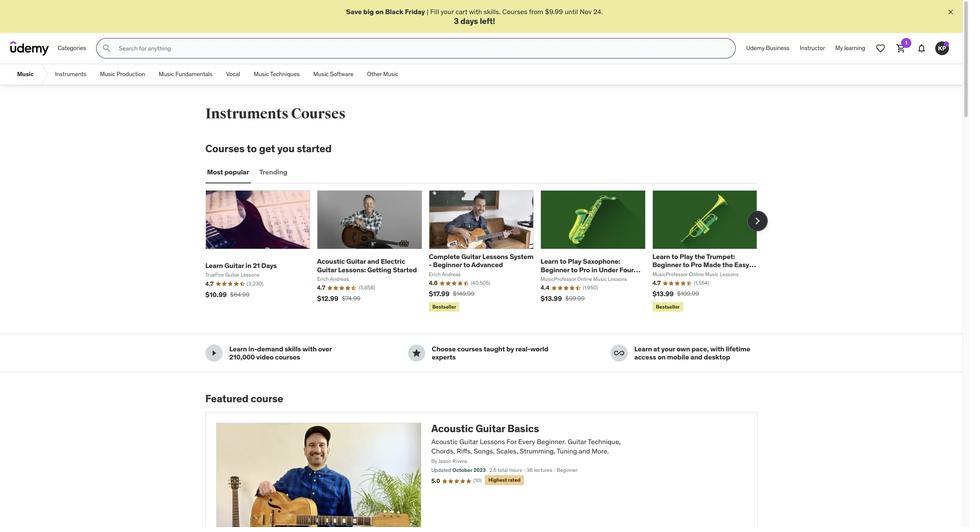 Task type: locate. For each thing, give the bounding box(es) containing it.
0 horizontal spatial and
[[368, 257, 379, 266]]

medium image left 210,000
[[209, 348, 219, 358]]

vocal link
[[219, 64, 247, 85]]

0 vertical spatial on
[[376, 7, 384, 16]]

and inside learn at your own pace, with lifetime access on mobile and desktop
[[691, 353, 703, 361]]

to inside complete guitar lessons system - beginner to advanced
[[464, 260, 470, 269]]

nov
[[580, 7, 592, 16]]

with inside learn at your own pace, with lifetime access on mobile and desktop
[[711, 345, 725, 353]]

1 horizontal spatial your
[[662, 345, 676, 353]]

days
[[261, 261, 277, 270]]

learning
[[845, 44, 866, 52]]

production
[[117, 70, 145, 78]]

1 music from the left
[[17, 70, 34, 78]]

courses up "started" on the top left
[[291, 105, 346, 123]]

instruments down categories dropdown button
[[55, 70, 86, 78]]

lessons up songs,
[[480, 437, 505, 446]]

udemy image
[[10, 41, 49, 56]]

music for music
[[17, 70, 34, 78]]

by
[[507, 345, 514, 353]]

5 music from the left
[[313, 70, 329, 78]]

and left electric
[[368, 257, 379, 266]]

1 horizontal spatial medium image
[[411, 348, 422, 358]]

2 horizontal spatial with
[[711, 345, 725, 353]]

courses up the most popular
[[205, 142, 245, 155]]

1 horizontal spatial in
[[592, 265, 598, 274]]

play
[[680, 252, 694, 261], [568, 257, 582, 266]]

and right own
[[691, 353, 703, 361]]

beginner
[[433, 260, 462, 269], [653, 260, 682, 269], [541, 265, 570, 274], [557, 467, 578, 473]]

chords,
[[432, 447, 455, 455]]

electric
[[381, 257, 405, 266]]

play left made
[[680, 252, 694, 261]]

0 horizontal spatial in
[[246, 261, 252, 270]]

most
[[207, 168, 223, 176]]

learn inside learn to play the trumpet: beginner to pro made the easy way
[[653, 252, 671, 261]]

guitar inside complete guitar lessons system - beginner to advanced
[[462, 252, 481, 261]]

1 horizontal spatial courses
[[457, 345, 483, 353]]

choose courses taught by real-world experts
[[432, 345, 549, 361]]

four
[[620, 265, 634, 274]]

basics
[[508, 422, 539, 435]]

courses inside the learn in-demand skills with over 210,000 video courses
[[275, 353, 300, 361]]

courses left "taught"
[[457, 345, 483, 353]]

0 vertical spatial instruments
[[55, 70, 86, 78]]

medium image for choose courses taught by real-world experts
[[411, 348, 422, 358]]

2 medium image from the left
[[411, 348, 422, 358]]

vocal
[[226, 70, 240, 78]]

play inside the learn to play saxophone: beginner to pro in under four hours
[[568, 257, 582, 266]]

1 vertical spatial courses
[[291, 105, 346, 123]]

kp
[[939, 44, 947, 52]]

learn inside the learn to play saxophone: beginner to pro in under four hours
[[541, 257, 559, 266]]

2 vertical spatial courses
[[205, 142, 245, 155]]

pro left 'under'
[[579, 265, 590, 274]]

instruments up get
[[205, 105, 289, 123]]

close image
[[947, 8, 955, 16]]

in left 'under'
[[592, 265, 598, 274]]

medium image left access
[[614, 348, 624, 358]]

learn for learn guitar in 21 days
[[205, 261, 223, 270]]

medium image
[[209, 348, 219, 358], [411, 348, 422, 358], [614, 348, 624, 358]]

on right big
[[376, 7, 384, 16]]

1 vertical spatial acoustic
[[432, 422, 474, 435]]

courses inside choose courses taught by real-world experts
[[457, 345, 483, 353]]

complete guitar lessons system - beginner to advanced link
[[429, 252, 534, 269]]

music production link
[[93, 64, 152, 85]]

courses inside save big on black friday | fill your cart with skills. courses from $9.99 until nov 24. 3 days left!
[[503, 7, 528, 16]]

pro left made
[[691, 260, 702, 269]]

learn for learn to play saxophone: beginner to pro in under four hours
[[541, 257, 559, 266]]

acoustic for and
[[317, 257, 345, 266]]

1 horizontal spatial courses
[[291, 105, 346, 123]]

learn inside learn at your own pace, with lifetime access on mobile and desktop
[[635, 345, 652, 353]]

music right other
[[383, 70, 399, 78]]

learn left at
[[635, 345, 652, 353]]

1 horizontal spatial with
[[469, 7, 482, 16]]

with left over
[[303, 345, 317, 353]]

music
[[17, 70, 34, 78], [100, 70, 115, 78], [159, 70, 174, 78], [254, 70, 269, 78], [313, 70, 329, 78], [383, 70, 399, 78]]

2023
[[474, 467, 486, 473]]

tuning
[[557, 447, 577, 455]]

other music
[[367, 70, 399, 78]]

learn for learn at your own pace, with lifetime access on mobile and desktop
[[635, 345, 652, 353]]

courses left from
[[503, 7, 528, 16]]

0 vertical spatial your
[[441, 7, 454, 16]]

music left techniques
[[254, 70, 269, 78]]

learn for learn in-demand skills with over 210,000 video courses
[[229, 345, 247, 353]]

6 music from the left
[[383, 70, 399, 78]]

in left 21
[[246, 261, 252, 270]]

0 horizontal spatial play
[[568, 257, 582, 266]]

and left more.
[[579, 447, 590, 455]]

1 horizontal spatial on
[[658, 353, 666, 361]]

riffs,
[[457, 447, 472, 455]]

1
[[906, 39, 908, 46]]

learn in-demand skills with over 210,000 video courses
[[229, 345, 332, 361]]

lessons left system
[[483, 252, 509, 261]]

0 vertical spatial courses
[[503, 7, 528, 16]]

play for to
[[680, 252, 694, 261]]

lessons
[[483, 252, 509, 261], [480, 437, 505, 446]]

1 horizontal spatial pro
[[691, 260, 702, 269]]

with right pace,
[[711, 345, 725, 353]]

and
[[368, 257, 379, 266], [691, 353, 703, 361], [579, 447, 590, 455]]

24.
[[594, 7, 603, 16]]

-
[[429, 260, 432, 269]]

complete guitar lessons system - beginner to advanced
[[429, 252, 534, 269]]

3 medium image from the left
[[614, 348, 624, 358]]

1 horizontal spatial and
[[579, 447, 590, 455]]

learn for learn to play the trumpet: beginner to pro made the easy way
[[653, 252, 671, 261]]

beginner.
[[537, 437, 566, 446]]

save
[[346, 7, 362, 16]]

your right at
[[662, 345, 676, 353]]

getting
[[367, 265, 392, 274]]

1 medium image from the left
[[209, 348, 219, 358]]

1 vertical spatial instruments
[[205, 105, 289, 123]]

1 vertical spatial your
[[662, 345, 676, 353]]

music left arrow pointing to subcategory menu links image
[[17, 70, 34, 78]]

more.
[[592, 447, 609, 455]]

0 horizontal spatial your
[[441, 7, 454, 16]]

started
[[393, 265, 417, 274]]

0 horizontal spatial instruments
[[55, 70, 86, 78]]

complete
[[429, 252, 460, 261]]

music left production
[[100, 70, 115, 78]]

left!
[[480, 16, 495, 26]]

learn
[[653, 252, 671, 261], [541, 257, 559, 266], [205, 261, 223, 270], [229, 345, 247, 353], [635, 345, 652, 353]]

instruments for instruments
[[55, 70, 86, 78]]

2 horizontal spatial courses
[[503, 7, 528, 16]]

on
[[376, 7, 384, 16], [658, 353, 666, 361]]

courses to get you started
[[205, 142, 332, 155]]

courses
[[503, 7, 528, 16], [291, 105, 346, 123], [205, 142, 245, 155]]

instruments for instruments courses
[[205, 105, 289, 123]]

techniques
[[270, 70, 300, 78]]

5.0
[[432, 477, 440, 485]]

0 vertical spatial and
[[368, 257, 379, 266]]

instruments inside the "instruments" link
[[55, 70, 86, 78]]

learn left in-
[[229, 345, 247, 353]]

the left trumpet:
[[695, 252, 706, 261]]

(10)
[[474, 477, 482, 484]]

you
[[277, 142, 295, 155]]

with up days
[[469, 7, 482, 16]]

your inside save big on black friday | fill your cart with skills. courses from $9.99 until nov 24. 3 days left!
[[441, 7, 454, 16]]

learn up way
[[653, 252, 671, 261]]

on inside save big on black friday | fill your cart with skills. courses from $9.99 until nov 24. 3 days left!
[[376, 7, 384, 16]]

guitar up songs,
[[476, 422, 505, 435]]

beginner inside complete guitar lessons system - beginner to advanced
[[433, 260, 462, 269]]

guitar up tuning
[[568, 437, 587, 446]]

beginner inside learn to play the trumpet: beginner to pro made the easy way
[[653, 260, 682, 269]]

wishlist image
[[876, 43, 886, 54]]

1 vertical spatial lessons
[[480, 437, 505, 446]]

for
[[507, 437, 517, 446]]

business
[[766, 44, 790, 52]]

your inside learn at your own pace, with lifetime access on mobile and desktop
[[662, 345, 676, 353]]

scales,
[[497, 447, 518, 455]]

4 music from the left
[[254, 70, 269, 78]]

2 horizontal spatial and
[[691, 353, 703, 361]]

rivera
[[453, 458, 467, 464]]

featured course
[[205, 392, 283, 405]]

big
[[364, 7, 374, 16]]

music for music production
[[100, 70, 115, 78]]

1 link
[[891, 38, 912, 59]]

0 horizontal spatial on
[[376, 7, 384, 16]]

real-
[[516, 345, 530, 353]]

learn left 21
[[205, 261, 223, 270]]

and inside acoustic guitar and electric guitar lessons: getting started
[[368, 257, 379, 266]]

lectures
[[534, 467, 553, 473]]

1 vertical spatial on
[[658, 353, 666, 361]]

music left 'fundamentals' at the top
[[159, 70, 174, 78]]

guitar left 'getting'
[[346, 257, 366, 266]]

skills.
[[484, 7, 501, 16]]

started
[[297, 142, 332, 155]]

courses right video
[[275, 353, 300, 361]]

lessons:
[[338, 265, 366, 274]]

your right fill
[[441, 7, 454, 16]]

0 horizontal spatial pro
[[579, 265, 590, 274]]

medium image left the experts
[[411, 348, 422, 358]]

play left saxophone:
[[568, 257, 582, 266]]

lessons inside acoustic guitar basics acoustic guitar lessons for every beginner. guitar technique, chords, riffs, songs, scales, strumming, tuning and more. by jason rivera
[[480, 437, 505, 446]]

you have alerts image
[[944, 42, 950, 47]]

music left software
[[313, 70, 329, 78]]

acoustic guitar and electric guitar lessons: getting started link
[[317, 257, 417, 274]]

1 horizontal spatial play
[[680, 252, 694, 261]]

music inside 'link'
[[159, 70, 174, 78]]

music for music software
[[313, 70, 329, 78]]

3 music from the left
[[159, 70, 174, 78]]

acoustic
[[317, 257, 345, 266], [432, 422, 474, 435], [432, 437, 458, 446]]

1 horizontal spatial instruments
[[205, 105, 289, 123]]

on left mobile
[[658, 353, 666, 361]]

0 horizontal spatial courses
[[275, 353, 300, 361]]

demand
[[257, 345, 283, 353]]

1 vertical spatial and
[[691, 353, 703, 361]]

guitar right complete
[[462, 252, 481, 261]]

play for pro
[[568, 257, 582, 266]]

saxophone:
[[583, 257, 621, 266]]

music software
[[313, 70, 354, 78]]

my learning link
[[831, 38, 871, 59]]

0 vertical spatial acoustic
[[317, 257, 345, 266]]

2 horizontal spatial medium image
[[614, 348, 624, 358]]

0 horizontal spatial with
[[303, 345, 317, 353]]

black
[[385, 7, 404, 16]]

days
[[461, 16, 478, 26]]

desktop
[[704, 353, 731, 361]]

acoustic inside acoustic guitar and electric guitar lessons: getting started
[[317, 257, 345, 266]]

submit search image
[[102, 43, 112, 54]]

most popular
[[207, 168, 249, 176]]

learn up hours
[[541, 257, 559, 266]]

2 music from the left
[[100, 70, 115, 78]]

lessons inside complete guitar lessons system - beginner to advanced
[[483, 252, 509, 261]]

your
[[441, 7, 454, 16], [662, 345, 676, 353]]

play inside learn to play the trumpet: beginner to pro made the easy way
[[680, 252, 694, 261]]

0 horizontal spatial courses
[[205, 142, 245, 155]]

learn inside the learn in-demand skills with over 210,000 video courses
[[229, 345, 247, 353]]

courses
[[457, 345, 483, 353], [275, 353, 300, 361]]

0 horizontal spatial medium image
[[209, 348, 219, 358]]

the left easy
[[723, 260, 733, 269]]

2 vertical spatial and
[[579, 447, 590, 455]]

0 vertical spatial lessons
[[483, 252, 509, 261]]



Task type: vqa. For each thing, say whether or not it's contained in the screenshot.
insights
no



Task type: describe. For each thing, give the bounding box(es) containing it.
36
[[527, 467, 533, 473]]

own
[[677, 345, 690, 353]]

software
[[330, 70, 354, 78]]

1 horizontal spatial the
[[723, 260, 733, 269]]

technique,
[[588, 437, 621, 446]]

learn to play saxophone: beginner to pro in under four hours
[[541, 257, 634, 282]]

skills
[[285, 345, 301, 353]]

every
[[518, 437, 535, 446]]

shopping cart with 1 item image
[[896, 43, 907, 54]]

pace,
[[692, 345, 709, 353]]

under
[[599, 265, 618, 274]]

my
[[836, 44, 843, 52]]

get
[[259, 142, 275, 155]]

access
[[635, 353, 657, 361]]

strumming,
[[520, 447, 556, 455]]

at
[[654, 345, 660, 353]]

carousel element
[[205, 190, 768, 314]]

3
[[454, 16, 459, 26]]

pro inside learn to play the trumpet: beginner to pro made the easy way
[[691, 260, 702, 269]]

instructor
[[800, 44, 825, 52]]

guitar left lessons:
[[317, 265, 337, 274]]

music fundamentals
[[159, 70, 212, 78]]

|
[[427, 7, 429, 16]]

highest
[[489, 477, 507, 483]]

system
[[510, 252, 534, 261]]

lifetime
[[726, 345, 751, 353]]

0 horizontal spatial the
[[695, 252, 706, 261]]

learn to play saxophone: beginner to pro in under four hours link
[[541, 257, 641, 282]]

hours
[[541, 273, 560, 282]]

music software link
[[307, 64, 360, 85]]

2.5
[[490, 467, 497, 473]]

cart
[[456, 7, 468, 16]]

taught
[[484, 345, 505, 353]]

kp link
[[932, 38, 953, 59]]

210,000
[[229, 353, 255, 361]]

in-
[[249, 345, 257, 353]]

guitar left 21
[[225, 261, 244, 270]]

learn to play the trumpet: beginner to pro made the easy way link
[[653, 252, 756, 277]]

in inside the learn to play saxophone: beginner to pro in under four hours
[[592, 265, 598, 274]]

trumpet:
[[707, 252, 735, 261]]

featured
[[205, 392, 249, 405]]

trending
[[259, 168, 288, 176]]

with inside save big on black friday | fill your cart with skills. courses from $9.99 until nov 24. 3 days left!
[[469, 7, 482, 16]]

from
[[529, 7, 544, 16]]

advanced
[[472, 260, 503, 269]]

Search for anything text field
[[117, 41, 726, 56]]

acoustic guitar and electric guitar lessons: getting started
[[317, 257, 417, 274]]

beginner inside the learn to play saxophone: beginner to pro in under four hours
[[541, 265, 570, 274]]

mobile
[[667, 353, 689, 361]]

highest rated
[[489, 477, 521, 483]]

made
[[704, 260, 721, 269]]

udemy
[[747, 44, 765, 52]]

over
[[318, 345, 332, 353]]

world
[[530, 345, 549, 353]]

total
[[498, 467, 508, 473]]

2 vertical spatial acoustic
[[432, 437, 458, 446]]

and inside acoustic guitar basics acoustic guitar lessons for every beginner. guitar technique, chords, riffs, songs, scales, strumming, tuning and more. by jason rivera
[[579, 447, 590, 455]]

on inside learn at your own pace, with lifetime access on mobile and desktop
[[658, 353, 666, 361]]

by
[[432, 458, 438, 464]]

fill
[[430, 7, 439, 16]]

video
[[256, 353, 274, 361]]

medium image for learn at your own pace, with lifetime access on mobile and desktop
[[614, 348, 624, 358]]

udemy business link
[[741, 38, 795, 59]]

music for music fundamentals
[[159, 70, 174, 78]]

guitar up riffs,
[[460, 437, 478, 446]]

instruments link
[[48, 64, 93, 85]]

trending button
[[258, 162, 289, 183]]

instruments courses
[[205, 105, 346, 123]]

music for music techniques
[[254, 70, 269, 78]]

21
[[253, 261, 260, 270]]

notifications image
[[917, 43, 927, 54]]

way
[[653, 269, 666, 277]]

most popular button
[[205, 162, 251, 183]]

songs,
[[474, 447, 495, 455]]

acoustic for basics
[[432, 422, 474, 435]]

next image
[[751, 214, 765, 228]]

learn guitar in 21 days
[[205, 261, 277, 270]]

my learning
[[836, 44, 866, 52]]

$9.99
[[545, 7, 563, 16]]

music production
[[100, 70, 145, 78]]

learn guitar in 21 days link
[[205, 261, 277, 270]]

course
[[251, 392, 283, 405]]

acoustic guitar basics acoustic guitar lessons for every beginner. guitar technique, chords, riffs, songs, scales, strumming, tuning and more. by jason rivera
[[432, 422, 621, 464]]

categories button
[[53, 38, 91, 59]]

arrow pointing to subcategory menu links image
[[40, 64, 48, 85]]

easy
[[735, 260, 750, 269]]

until
[[565, 7, 578, 16]]

learn at your own pace, with lifetime access on mobile and desktop
[[635, 345, 751, 361]]

music techniques
[[254, 70, 300, 78]]

pro inside the learn to play saxophone: beginner to pro in under four hours
[[579, 265, 590, 274]]

with inside the learn in-demand skills with over 210,000 video courses
[[303, 345, 317, 353]]

music techniques link
[[247, 64, 307, 85]]

medium image for learn in-demand skills with over 210,000 video courses
[[209, 348, 219, 358]]

36 lectures
[[527, 467, 553, 473]]

updated october 2023
[[432, 467, 486, 473]]

friday
[[405, 7, 425, 16]]



